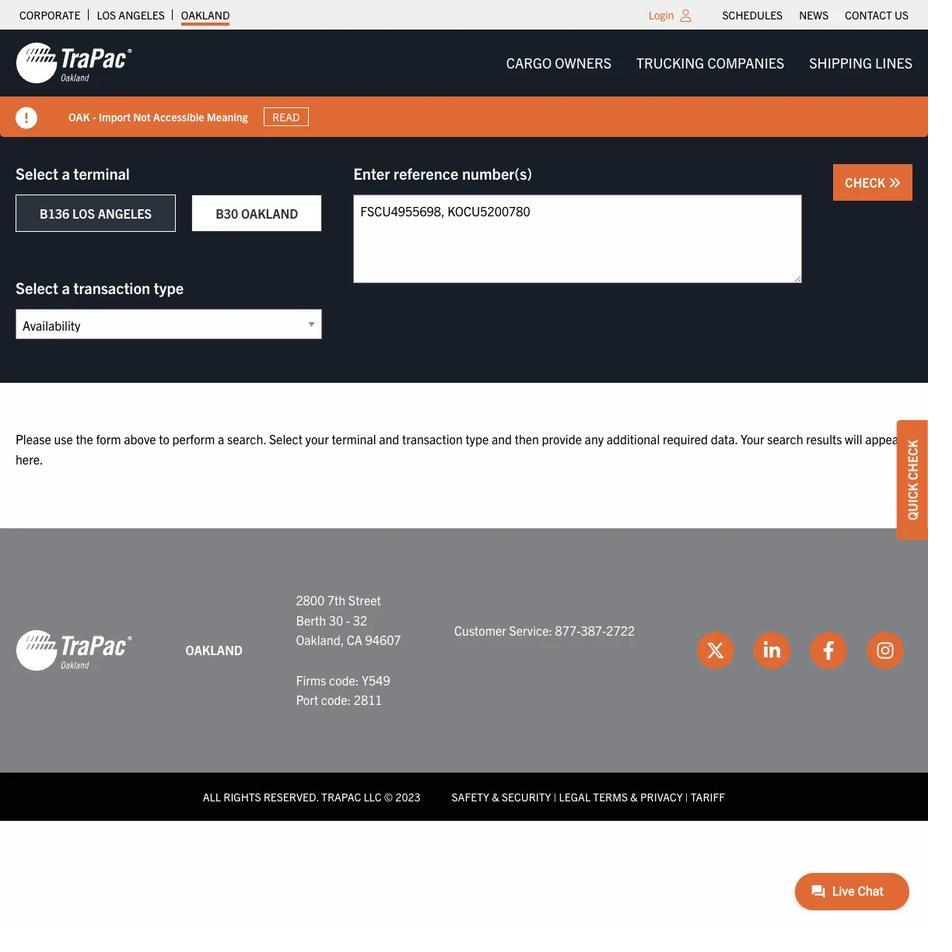 Task type: locate. For each thing, give the bounding box(es) containing it.
angeles left oakland link
[[119, 8, 165, 22]]

code: up 2811
[[329, 672, 359, 688]]

1 and from the left
[[379, 431, 400, 447]]

0 vertical spatial oakland image
[[16, 41, 132, 85]]

0 vertical spatial check
[[846, 174, 889, 190]]

1 horizontal spatial type
[[466, 431, 489, 447]]

1 horizontal spatial and
[[492, 431, 512, 447]]

a
[[62, 163, 70, 183], [62, 278, 70, 297], [218, 431, 224, 447]]

1 vertical spatial -
[[346, 613, 350, 628]]

all
[[203, 790, 221, 804]]

footer containing 2800 7th street
[[0, 529, 929, 821]]

1 horizontal spatial transaction
[[402, 431, 463, 447]]

privacy
[[641, 790, 683, 804]]

data.
[[711, 431, 738, 447]]

1 horizontal spatial &
[[631, 790, 638, 804]]

2 vertical spatial select
[[269, 431, 303, 447]]

1 vertical spatial angeles
[[98, 206, 152, 221]]

0 horizontal spatial &
[[492, 790, 500, 804]]

1 vertical spatial check
[[905, 440, 921, 480]]

-
[[93, 109, 96, 123], [346, 613, 350, 628]]

number(s)
[[462, 163, 533, 183]]

check button
[[834, 164, 913, 201]]

code: right port
[[321, 692, 351, 708]]

all rights reserved. trapac llc © 2023
[[203, 790, 421, 804]]

oakland image
[[16, 41, 132, 85], [16, 629, 132, 673]]

and left then
[[492, 431, 512, 447]]

read link
[[264, 107, 309, 126]]

los
[[97, 8, 116, 22], [72, 206, 95, 221]]

form
[[96, 431, 121, 447]]

1 vertical spatial oakland
[[241, 206, 298, 221]]

1 horizontal spatial |
[[686, 790, 689, 804]]

safety & security link
[[452, 790, 552, 804]]

login
[[649, 8, 675, 22]]

llc
[[364, 790, 382, 804]]

check inside please use the form above to perform a search. select your terminal and transaction type and then provide any additional required data. your search results will appear here. quick check
[[905, 440, 921, 480]]

|
[[554, 790, 557, 804], [686, 790, 689, 804]]

select down b136
[[16, 278, 58, 297]]

menu bar containing cargo owners
[[494, 47, 926, 79]]

angeles down select a terminal
[[98, 206, 152, 221]]

0 horizontal spatial los
[[72, 206, 95, 221]]

check inside check button
[[846, 174, 889, 190]]

reserved.
[[264, 790, 319, 804]]

solid image inside banner
[[16, 107, 37, 129]]

import
[[99, 109, 131, 123]]

oakland
[[181, 8, 230, 22], [241, 206, 298, 221], [186, 642, 243, 658]]

footer
[[0, 529, 929, 821]]

shipping lines link
[[797, 47, 926, 79]]

0 horizontal spatial transaction
[[74, 278, 150, 297]]

1 & from the left
[[492, 790, 500, 804]]

terminal inside please use the form above to perform a search. select your terminal and transaction type and then provide any additional required data. your search results will appear here. quick check
[[332, 431, 376, 447]]

enter reference number(s)
[[354, 163, 533, 183]]

0 vertical spatial terminal
[[74, 163, 130, 183]]

select for select a terminal
[[16, 163, 58, 183]]

0 vertical spatial solid image
[[16, 107, 37, 129]]

security
[[502, 790, 552, 804]]

select
[[16, 163, 58, 183], [16, 278, 58, 297], [269, 431, 303, 447]]

1 vertical spatial solid image
[[889, 177, 901, 189]]

2 vertical spatial a
[[218, 431, 224, 447]]

0 vertical spatial a
[[62, 163, 70, 183]]

and right your
[[379, 431, 400, 447]]

select up b136
[[16, 163, 58, 183]]

angeles
[[119, 8, 165, 22], [98, 206, 152, 221]]

type inside please use the form above to perform a search. select your terminal and transaction type and then provide any additional required data. your search results will appear here. quick check
[[466, 431, 489, 447]]

1 horizontal spatial los
[[97, 8, 116, 22]]

& right the safety
[[492, 790, 500, 804]]

transaction
[[74, 278, 150, 297], [402, 431, 463, 447]]

0 horizontal spatial terminal
[[74, 163, 130, 183]]

2722
[[607, 622, 635, 638]]

transaction inside please use the form above to perform a search. select your terminal and transaction type and then provide any additional required data. your search results will appear here. quick check
[[402, 431, 463, 447]]

los angeles link
[[97, 4, 165, 26]]

0 horizontal spatial check
[[846, 174, 889, 190]]

trucking
[[637, 54, 705, 72]]

1 horizontal spatial solid image
[[889, 177, 901, 189]]

street
[[349, 593, 381, 608]]

required
[[663, 431, 709, 447]]

a down b136
[[62, 278, 70, 297]]

&
[[492, 790, 500, 804], [631, 790, 638, 804]]

terminal right your
[[332, 431, 376, 447]]

0 vertical spatial type
[[154, 278, 184, 297]]

additional
[[607, 431, 660, 447]]

0 horizontal spatial solid image
[[16, 107, 37, 129]]

0 vertical spatial los
[[97, 8, 116, 22]]

1 oakland image from the top
[[16, 41, 132, 85]]

- right the oak
[[93, 109, 96, 123]]

los angeles
[[97, 8, 165, 22]]

type
[[154, 278, 184, 297], [466, 431, 489, 447]]

schedules link
[[723, 4, 783, 26]]

your
[[306, 431, 329, 447]]

menu bar up the shipping
[[715, 4, 917, 26]]

and
[[379, 431, 400, 447], [492, 431, 512, 447]]

1 vertical spatial menu bar
[[494, 47, 926, 79]]

a left the search.
[[218, 431, 224, 447]]

0 horizontal spatial type
[[154, 278, 184, 297]]

ca
[[347, 632, 363, 648]]

0 vertical spatial menu bar
[[715, 4, 917, 26]]

rights
[[224, 790, 261, 804]]

| left the tariff
[[686, 790, 689, 804]]

contact
[[846, 8, 893, 22]]

banner containing cargo owners
[[0, 30, 929, 137]]

trapac
[[322, 790, 361, 804]]

1 vertical spatial select
[[16, 278, 58, 297]]

above
[[124, 431, 156, 447]]

select left your
[[269, 431, 303, 447]]

cargo
[[507, 54, 552, 72]]

0 vertical spatial transaction
[[74, 278, 150, 297]]

tariff link
[[691, 790, 726, 804]]

30
[[329, 613, 343, 628]]

1 vertical spatial type
[[466, 431, 489, 447]]

menu bar down 'light' image
[[494, 47, 926, 79]]

banner
[[0, 30, 929, 137]]

- right 30
[[346, 613, 350, 628]]

2 & from the left
[[631, 790, 638, 804]]

please
[[16, 431, 51, 447]]

menu bar
[[715, 4, 917, 26], [494, 47, 926, 79]]

terminal up b136 los angeles
[[74, 163, 130, 183]]

los right b136
[[72, 206, 95, 221]]

2 vertical spatial oakland
[[186, 642, 243, 658]]

los right corporate
[[97, 8, 116, 22]]

schedules
[[723, 8, 783, 22]]

customer
[[455, 622, 507, 638]]

1 horizontal spatial -
[[346, 613, 350, 628]]

select for select a transaction type
[[16, 278, 58, 297]]

any
[[585, 431, 604, 447]]

1 vertical spatial terminal
[[332, 431, 376, 447]]

oakland image inside banner
[[16, 41, 132, 85]]

2811
[[354, 692, 383, 708]]

1 vertical spatial a
[[62, 278, 70, 297]]

results
[[807, 431, 843, 447]]

not
[[133, 109, 151, 123]]

| left legal
[[554, 790, 557, 804]]

contact us link
[[846, 4, 909, 26]]

menu bar inside banner
[[494, 47, 926, 79]]

cargo owners link
[[494, 47, 624, 79]]

b136
[[40, 206, 69, 221]]

solid image
[[16, 107, 37, 129], [889, 177, 901, 189]]

code:
[[329, 672, 359, 688], [321, 692, 351, 708]]

1 | from the left
[[554, 790, 557, 804]]

0 horizontal spatial and
[[379, 431, 400, 447]]

0 horizontal spatial -
[[93, 109, 96, 123]]

shipping
[[810, 54, 873, 72]]

enter
[[354, 163, 390, 183]]

2800 7th street berth 30 - 32 oakland, ca 94607
[[296, 593, 401, 648]]

a up b136
[[62, 163, 70, 183]]

1 horizontal spatial check
[[905, 440, 921, 480]]

1 horizontal spatial terminal
[[332, 431, 376, 447]]

trucking companies link
[[624, 47, 797, 79]]

32
[[353, 613, 368, 628]]

1 vertical spatial transaction
[[402, 431, 463, 447]]

1 vertical spatial oakland image
[[16, 629, 132, 673]]

0 vertical spatial angeles
[[119, 8, 165, 22]]

terminal
[[74, 163, 130, 183], [332, 431, 376, 447]]

0 horizontal spatial |
[[554, 790, 557, 804]]

news
[[800, 8, 829, 22]]

& right terms
[[631, 790, 638, 804]]

perform
[[172, 431, 215, 447]]

tariff
[[691, 790, 726, 804]]

0 vertical spatial select
[[16, 163, 58, 183]]

menu bar containing schedules
[[715, 4, 917, 26]]



Task type: vqa. For each thing, say whether or not it's contained in the screenshot.
bottom button.
no



Task type: describe. For each thing, give the bounding box(es) containing it.
©
[[384, 790, 393, 804]]

los inside los angeles link
[[97, 8, 116, 22]]

0 vertical spatial -
[[93, 109, 96, 123]]

Enter reference number(s) text field
[[354, 195, 803, 283]]

search
[[768, 431, 804, 447]]

please use the form above to perform a search. select your terminal and transaction type and then provide any additional required data. your search results will appear here. quick check
[[16, 431, 921, 521]]

94607
[[366, 632, 401, 648]]

use
[[54, 431, 73, 447]]

legal
[[559, 790, 591, 804]]

berth
[[296, 613, 326, 628]]

select a transaction type
[[16, 278, 184, 297]]

firms code:  y549 port code:  2811
[[296, 672, 390, 708]]

news link
[[800, 4, 829, 26]]

oakland,
[[296, 632, 344, 648]]

2 oakland image from the top
[[16, 629, 132, 673]]

877-
[[556, 622, 581, 638]]

port
[[296, 692, 318, 708]]

companies
[[708, 54, 785, 72]]

0 vertical spatial code:
[[329, 672, 359, 688]]

accessible
[[153, 109, 204, 123]]

387-
[[581, 622, 607, 638]]

will
[[845, 431, 863, 447]]

0 vertical spatial oakland
[[181, 8, 230, 22]]

read
[[273, 110, 300, 124]]

safety
[[452, 790, 490, 804]]

corporate
[[19, 8, 80, 22]]

owners
[[555, 54, 612, 72]]

contact us
[[846, 8, 909, 22]]

search.
[[227, 431, 266, 447]]

2800
[[296, 593, 325, 608]]

login link
[[649, 8, 675, 22]]

appear
[[866, 431, 903, 447]]

a inside please use the form above to perform a search. select your terminal and transaction type and then provide any additional required data. your search results will appear here. quick check
[[218, 431, 224, 447]]

solid image inside check button
[[889, 177, 901, 189]]

service:
[[510, 622, 553, 638]]

your
[[741, 431, 765, 447]]

lines
[[876, 54, 913, 72]]

quick
[[905, 483, 921, 521]]

oak
[[69, 109, 90, 123]]

select a terminal
[[16, 163, 130, 183]]

terms
[[593, 790, 628, 804]]

shipping lines
[[810, 54, 913, 72]]

7th
[[328, 593, 346, 608]]

2023
[[396, 790, 421, 804]]

b30
[[216, 206, 238, 221]]

legal terms & privacy link
[[559, 790, 683, 804]]

b30 oakland
[[216, 206, 298, 221]]

b136 los angeles
[[40, 206, 152, 221]]

us
[[895, 8, 909, 22]]

select inside please use the form above to perform a search. select your terminal and transaction type and then provide any additional required data. your search results will appear here. quick check
[[269, 431, 303, 447]]

2 | from the left
[[686, 790, 689, 804]]

the
[[76, 431, 93, 447]]

provide
[[542, 431, 582, 447]]

to
[[159, 431, 170, 447]]

light image
[[681, 9, 692, 22]]

y549
[[362, 672, 390, 688]]

corporate link
[[19, 4, 80, 26]]

2 and from the left
[[492, 431, 512, 447]]

cargo owners
[[507, 54, 612, 72]]

here.
[[16, 451, 43, 467]]

quick check link
[[898, 421, 929, 540]]

a for terminal
[[62, 163, 70, 183]]

oak - import not accessible meaning
[[69, 109, 248, 123]]

meaning
[[207, 109, 248, 123]]

safety & security | legal terms & privacy | tariff
[[452, 790, 726, 804]]

oakland link
[[181, 4, 230, 26]]

1 vertical spatial los
[[72, 206, 95, 221]]

then
[[515, 431, 539, 447]]

reference
[[394, 163, 459, 183]]

- inside 2800 7th street berth 30 - 32 oakland, ca 94607
[[346, 613, 350, 628]]

a for transaction
[[62, 278, 70, 297]]

customer service: 877-387-2722
[[455, 622, 635, 638]]

trucking companies
[[637, 54, 785, 72]]

firms
[[296, 672, 326, 688]]

1 vertical spatial code:
[[321, 692, 351, 708]]



